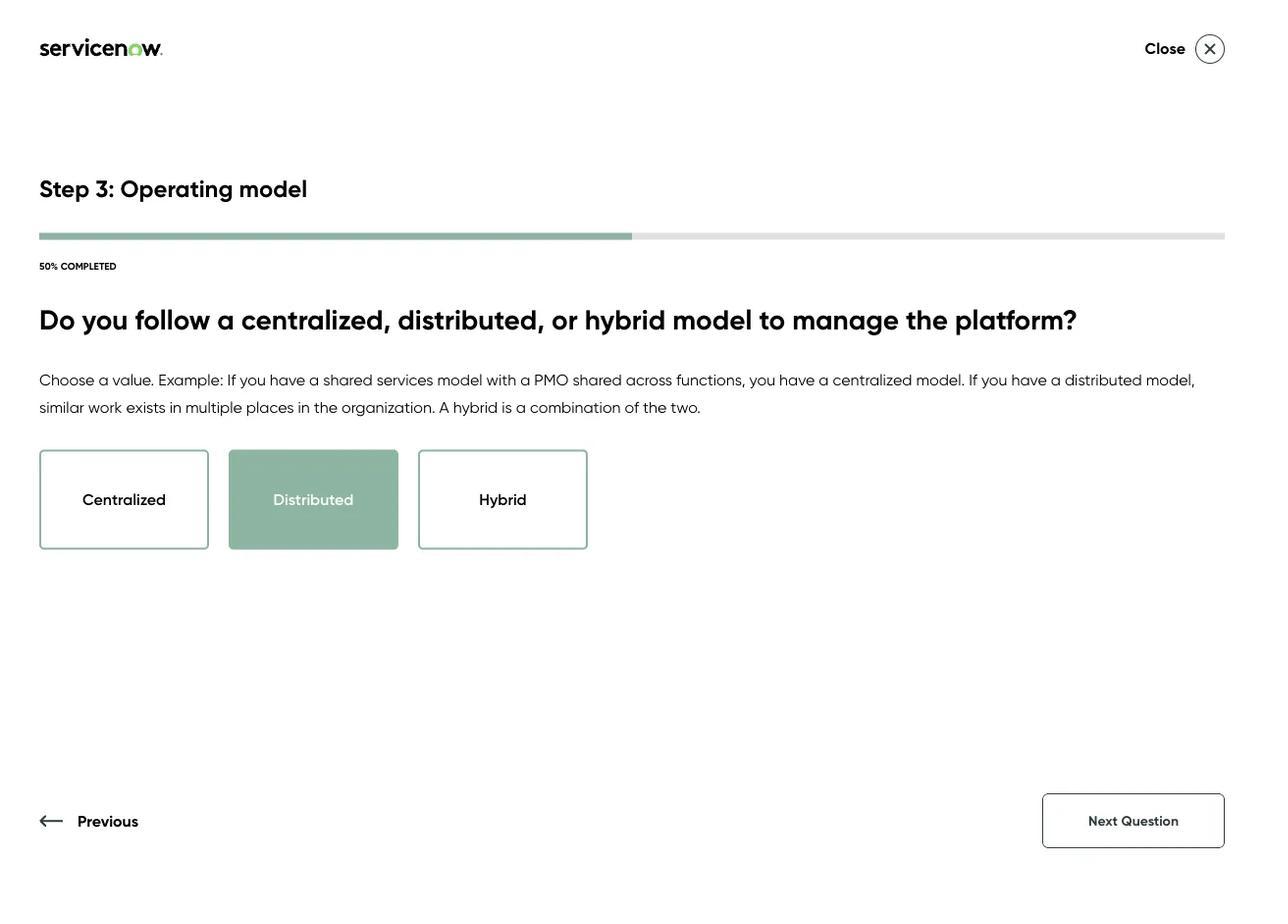 Task type: describe. For each thing, give the bounding box(es) containing it.
two.
[[671, 397, 701, 417]]

similar
[[39, 397, 84, 417]]

manage
[[792, 303, 899, 337]]

hybrid
[[479, 490, 527, 509]]

model inside choose a value.  example: if you have a shared services model with a pmo shared across functions, you have a centralized model. if you have a distributed model, similar work exists in multiple places in the organization. a hybrid is a combination of the two.
[[437, 371, 483, 390]]

50%
[[39, 260, 58, 272]]

1 have from the left
[[270, 371, 305, 390]]

distributed,
[[398, 303, 545, 337]]

1 horizontal spatial the
[[643, 397, 667, 417]]

3:
[[95, 174, 114, 203]]

2 have from the left
[[780, 371, 815, 390]]

exists
[[126, 397, 166, 417]]

example:
[[158, 371, 223, 390]]

of
[[625, 397, 639, 417]]

step
[[39, 174, 90, 203]]

2 shared from the left
[[573, 371, 622, 390]]

you right functions,
[[750, 371, 776, 390]]

a left the centralized
[[819, 371, 829, 390]]

next
[[1089, 813, 1118, 830]]

multiple
[[185, 397, 242, 417]]

2 if from the left
[[969, 371, 978, 390]]

work
[[88, 397, 122, 417]]

you right model.
[[982, 371, 1008, 390]]

2 horizontal spatial model
[[673, 303, 752, 337]]

0 vertical spatial model
[[239, 174, 307, 203]]

or
[[552, 303, 578, 337]]

servicenow®
[[901, 368, 998, 387]]

operating
[[120, 174, 233, 203]]

1 horizontal spatial hybrid
[[585, 303, 666, 337]]

a down centralized,
[[309, 371, 319, 390]]

across
[[626, 371, 672, 390]]

1 shared from the left
[[323, 371, 373, 390]]

platfor
[[1134, 215, 1264, 273]]

places
[[246, 397, 294, 417]]

to
[[759, 303, 785, 337]]

hybrid inside choose a value.  example: if you have a shared services model with a pmo shared across functions, you have a centralized model. if you have a distributed model, similar work exists in multiple places in the organization. a hybrid is a combination of the two.
[[453, 397, 498, 417]]

combination
[[530, 397, 621, 417]]

pmo
[[534, 371, 569, 390]]

previous
[[78, 812, 139, 831]]

a up work
[[99, 371, 109, 390]]

is
[[502, 397, 512, 417]]

maintains
[[1196, 368, 1264, 387]]

1 in from the left
[[170, 397, 182, 417]]

do you follow a centralized, distributed, or hybrid model to manage the platform?
[[39, 303, 1078, 337]]

services
[[377, 371, 433, 390]]

3 have from the left
[[1012, 371, 1047, 390]]

a right follow
[[217, 303, 234, 337]]

follow
[[135, 303, 210, 337]]

model,
[[1146, 371, 1195, 390]]



Task type: locate. For each thing, give the bounding box(es) containing it.
hybrid right the a
[[453, 397, 498, 417]]

value.
[[113, 371, 154, 390]]

a
[[217, 303, 234, 337], [99, 371, 109, 390], [309, 371, 319, 390], [520, 371, 530, 390], [819, 371, 829, 390], [1051, 371, 1061, 390], [516, 397, 526, 417]]

your servicenow® platform team establishes, maintains
[[866, 368, 1264, 434]]

0 horizontal spatial model
[[239, 174, 307, 203]]

in right exists
[[170, 397, 182, 417]]

step 3: operating model
[[39, 174, 307, 203]]

if right model.
[[969, 371, 978, 390]]

distributed
[[1065, 371, 1142, 390]]

have
[[270, 371, 305, 390], [780, 371, 815, 390], [1012, 371, 1047, 390]]

choose a value.  example: if you have a shared services model with a pmo shared across functions, you have a centralized model. if you have a distributed model, similar work exists in multiple places in the organization. a hybrid is a combination of the two.
[[39, 371, 1195, 417]]

0 horizontal spatial the
[[314, 397, 338, 417]]

model
[[239, 174, 307, 203], [673, 303, 752, 337], [437, 371, 483, 390]]

you
[[82, 303, 128, 337], [240, 371, 266, 390], [750, 371, 776, 390], [982, 371, 1008, 390]]

model.
[[916, 371, 965, 390]]

0 horizontal spatial if
[[227, 371, 236, 390]]

hybrid right or
[[585, 303, 666, 337]]

centralized
[[82, 490, 166, 509]]

in right places
[[298, 397, 310, 417]]

a right is
[[516, 397, 526, 417]]

model right operating
[[239, 174, 307, 203]]

model up the a
[[437, 371, 483, 390]]

shared
[[323, 371, 373, 390], [573, 371, 622, 390]]

organization.
[[342, 397, 435, 417]]

2 horizontal spatial have
[[1012, 371, 1047, 390]]

1 horizontal spatial shared
[[573, 371, 622, 390]]

1 horizontal spatial model
[[437, 371, 483, 390]]

the right of
[[643, 397, 667, 417]]

1 if from the left
[[227, 371, 236, 390]]

2 horizontal spatial the
[[906, 303, 948, 337]]

servicenow
[[866, 215, 1122, 273]]

platform
[[1002, 368, 1063, 387]]

next question link
[[1043, 794, 1225, 849]]

with
[[487, 371, 517, 390]]

shared up organization.
[[323, 371, 373, 390]]

do
[[39, 303, 75, 337]]

you right do
[[82, 303, 128, 337]]

1 horizontal spatial if
[[969, 371, 978, 390]]

a
[[439, 397, 449, 417]]

team
[[1067, 368, 1105, 387]]

shared up combination
[[573, 371, 622, 390]]

a left "team"
[[1051, 371, 1061, 390]]

have down to
[[780, 371, 815, 390]]

have up places
[[270, 371, 305, 390]]

centralized
[[833, 371, 912, 390]]

choose
[[39, 371, 95, 390]]

servicenow platfor
[[866, 215, 1264, 335]]

you up places
[[240, 371, 266, 390]]

2 in from the left
[[298, 397, 310, 417]]

establishes,
[[1109, 368, 1192, 387]]

0 horizontal spatial shared
[[323, 371, 373, 390]]

1 horizontal spatial in
[[298, 397, 310, 417]]

question
[[1122, 813, 1179, 830]]

if
[[227, 371, 236, 390], [969, 371, 978, 390]]

1 vertical spatial hybrid
[[453, 397, 498, 417]]

next question
[[1089, 813, 1179, 830]]

0 vertical spatial hybrid
[[585, 303, 666, 337]]

functions,
[[676, 371, 746, 390]]

the right places
[[314, 397, 338, 417]]

the up servicenow®
[[906, 303, 948, 337]]

50% completed
[[39, 260, 117, 272]]

have left "team"
[[1012, 371, 1047, 390]]

completed
[[61, 260, 117, 272]]

0 horizontal spatial hybrid
[[453, 397, 498, 417]]

1 vertical spatial model
[[673, 303, 752, 337]]

distributed
[[274, 490, 354, 509]]

model left to
[[673, 303, 752, 337]]

platform?
[[955, 303, 1078, 337]]

1 horizontal spatial have
[[780, 371, 815, 390]]

2 vertical spatial model
[[437, 371, 483, 390]]

the
[[906, 303, 948, 337], [314, 397, 338, 417], [643, 397, 667, 417]]

your
[[866, 368, 897, 387]]

0 horizontal spatial have
[[270, 371, 305, 390]]

if up multiple
[[227, 371, 236, 390]]

hybrid
[[585, 303, 666, 337], [453, 397, 498, 417]]

0 horizontal spatial in
[[170, 397, 182, 417]]

in
[[170, 397, 182, 417], [298, 397, 310, 417]]

close
[[1145, 39, 1186, 58]]

centralized,
[[241, 303, 391, 337]]

a right with
[[520, 371, 530, 390]]



Task type: vqa. For each thing, say whether or not it's contained in the screenshot.
3rd have from the right
yes



